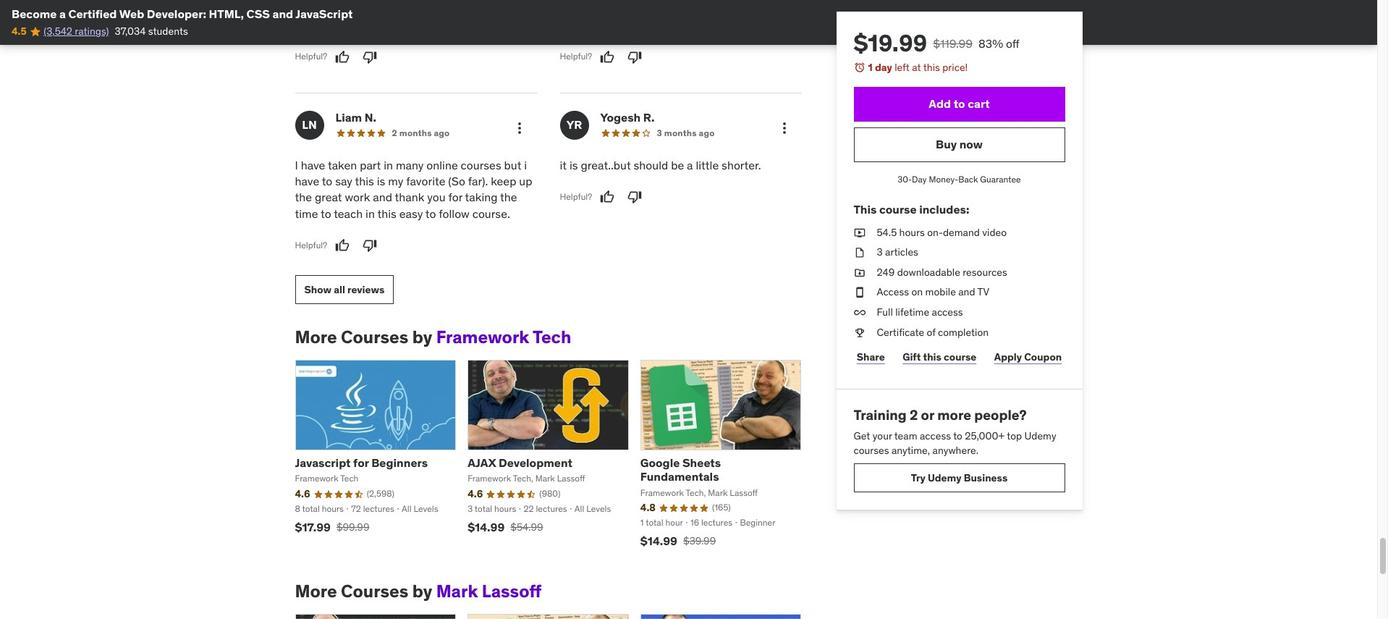 Task type: locate. For each thing, give the bounding box(es) containing it.
framework for by
[[436, 326, 530, 348]]

xsmall image left access
[[854, 286, 866, 300]]

levels down beginners
[[414, 503, 438, 514]]

reviews
[[348, 283, 385, 296]]

have down i at the top of page
[[295, 174, 319, 188]]

developer:
[[147, 7, 206, 21]]

lectures for beginners
[[363, 503, 395, 514]]

this course includes:
[[854, 202, 970, 217]]

0 horizontal spatial levels
[[414, 503, 438, 514]]

show
[[305, 283, 332, 296]]

lassoff up the (165)
[[730, 487, 758, 498]]

total right the 8
[[302, 503, 320, 514]]

xsmall image left 249
[[854, 266, 866, 280]]

2 more from the top
[[295, 580, 337, 602]]

anytime,
[[892, 444, 931, 457]]

months for n.
[[400, 127, 432, 138]]

i have taken part in many online courses but i have to say this is my favorite  (so far). keep up the great work and thank you for taking the time to teach in this easy to follow course.
[[295, 158, 533, 221]]

xsmall image for full
[[854, 306, 866, 320]]

my
[[388, 174, 404, 188]]

1 horizontal spatial courses
[[854, 444, 890, 457]]

2 courses from the top
[[341, 580, 409, 602]]

0 vertical spatial mark
[[536, 473, 555, 484]]

2 horizontal spatial total
[[646, 517, 664, 528]]

1 vertical spatial by
[[413, 580, 433, 602]]

0 horizontal spatial mark
[[436, 580, 478, 602]]

framework inside google sheets fundamentals framework tech, mark lassoff
[[641, 487, 684, 498]]

training
[[854, 406, 907, 424]]

yogesh
[[601, 110, 641, 124]]

mark review by liam n. as helpful image
[[335, 238, 350, 253]]

far).
[[468, 174, 488, 188]]

but left i
[[504, 158, 522, 172]]

ago up little
[[699, 127, 715, 138]]

2 ago from the left
[[699, 127, 715, 138]]

0 horizontal spatial and
[[273, 7, 293, 21]]

0 horizontal spatial lectures
[[363, 503, 395, 514]]

to left cart
[[954, 96, 966, 111]]

xsmall image up share
[[854, 326, 866, 340]]

udemy right top
[[1025, 429, 1057, 442]]

(3,542 ratings)
[[44, 25, 109, 38]]

more down the show
[[295, 326, 337, 348]]

1 horizontal spatial is
[[570, 158, 578, 172]]

1 horizontal spatial for
[[449, 190, 463, 204]]

1 horizontal spatial all levels
[[575, 503, 611, 514]]

30-
[[898, 174, 913, 184]]

price!
[[943, 61, 968, 74]]

lassoff
[[557, 473, 585, 484], [730, 487, 758, 498], [482, 580, 542, 602]]

1 vertical spatial courses
[[341, 580, 409, 602]]

cart
[[968, 96, 990, 111]]

in down work
[[366, 206, 375, 221]]

tech inside javascript for beginners framework tech
[[340, 473, 359, 484]]

for inside i have taken part in many online courses but i have to say this is my favorite  (so far). keep up the great work and thank you for taking the time to teach in this easy to follow course.
[[449, 190, 463, 204]]

xsmall image
[[854, 226, 866, 240], [854, 246, 866, 260], [854, 266, 866, 280], [854, 326, 866, 340]]

framework inside javascript for beginners framework tech
[[295, 473, 339, 484]]

levels left 4.8
[[587, 503, 611, 514]]

3
[[657, 127, 663, 138], [877, 246, 883, 259], [468, 503, 473, 514]]

to up anywhere.
[[954, 429, 963, 442]]

1 for 1 day left at this price!
[[869, 61, 873, 74]]

yr
[[567, 117, 582, 132]]

0 horizontal spatial total
[[302, 503, 320, 514]]

hours
[[900, 226, 925, 239], [322, 503, 344, 514], [495, 503, 517, 514]]

for
[[449, 190, 463, 204], [353, 456, 369, 470]]

37,034 students
[[115, 25, 188, 38]]

mark lassoff link
[[436, 580, 542, 602]]

1 vertical spatial 2
[[910, 406, 918, 424]]

1 horizontal spatial in
[[384, 158, 393, 172]]

1 4.6 from the left
[[295, 487, 310, 501]]

lectures for fundamentals
[[702, 517, 733, 528]]

courses inside i have taken part in many online courses but i have to say this is my favorite  (so far). keep up the great work and thank you for taking the time to teach in this easy to follow course.
[[461, 158, 502, 172]]

0 horizontal spatial all levels
[[402, 503, 438, 514]]

access down or
[[920, 429, 952, 442]]

lectures down 2598 reviews element
[[363, 503, 395, 514]]

the up the time on the left of page
[[295, 190, 312, 204]]

tech, down ajax development "link"
[[513, 473, 534, 484]]

all right 72 lectures in the left of the page
[[402, 503, 412, 514]]

3 articles
[[877, 246, 919, 259]]

ago up online
[[434, 127, 450, 138]]

1 vertical spatial tech
[[340, 473, 359, 484]]

249 downloadable resources
[[877, 266, 1008, 279]]

0 horizontal spatial for
[[353, 456, 369, 470]]

0 horizontal spatial 1
[[641, 517, 644, 528]]

easy
[[400, 206, 423, 221]]

2 xsmall image from the top
[[854, 306, 866, 320]]

helpful? for mark review by filippos k. as helpful image
[[560, 51, 592, 62]]

day
[[912, 174, 927, 184]]

hours up articles
[[900, 226, 925, 239]]

to
[[954, 96, 966, 111], [322, 174, 333, 188], [321, 206, 331, 221], [426, 206, 436, 221], [954, 429, 963, 442]]

8
[[295, 503, 300, 514]]

3 for 3 articles
[[877, 246, 883, 259]]

1 xsmall image from the top
[[854, 226, 866, 240]]

helpful? left mark review by liam n. as helpful image
[[295, 240, 327, 250]]

0 horizontal spatial 4.6
[[295, 487, 310, 501]]

lectures down 980 reviews element
[[536, 503, 567, 514]]

1 horizontal spatial levels
[[587, 503, 611, 514]]

0 horizontal spatial lassoff
[[482, 580, 542, 602]]

1 all from the left
[[402, 503, 412, 514]]

months for r.
[[665, 127, 697, 138]]

0 vertical spatial 3
[[657, 127, 663, 138]]

more courses by framework tech
[[295, 326, 572, 348]]

0 vertical spatial udemy
[[1025, 429, 1057, 442]]

is right it
[[570, 158, 578, 172]]

1 horizontal spatial months
[[665, 127, 697, 138]]

courses down reviews
[[341, 326, 409, 348]]

(so
[[448, 174, 466, 188]]

1 more from the top
[[295, 326, 337, 348]]

1 horizontal spatial lassoff
[[557, 473, 585, 484]]

0 vertical spatial tech
[[533, 326, 572, 348]]

more down $17.99
[[295, 580, 337, 602]]

165 reviews element
[[713, 502, 731, 514]]

courses down get
[[854, 444, 890, 457]]

0 vertical spatial 1
[[869, 61, 873, 74]]

total down 4.8
[[646, 517, 664, 528]]

980 reviews element
[[540, 488, 561, 500]]

total for ajax development
[[475, 503, 493, 514]]

xsmall image
[[854, 286, 866, 300], [854, 306, 866, 320]]

1 all levels from the left
[[402, 503, 438, 514]]

2 levels from the left
[[587, 503, 611, 514]]

1 by from the top
[[413, 326, 433, 348]]

all levels right 72 lectures in the left of the page
[[402, 503, 438, 514]]

xsmall image for access
[[854, 286, 866, 300]]

months up be
[[665, 127, 697, 138]]

by for mark
[[413, 580, 433, 602]]

udemy right try
[[928, 471, 962, 484]]

0 horizontal spatial 3
[[468, 503, 473, 514]]

0 vertical spatial access
[[932, 306, 964, 319]]

course
[[880, 202, 917, 217], [944, 350, 977, 363]]

a up (3,542
[[59, 7, 66, 21]]

0 horizontal spatial all
[[402, 503, 412, 514]]

2 horizontal spatial lectures
[[702, 517, 733, 528]]

$14.99 down 1 total hour
[[641, 534, 678, 548]]

lectures down 165 reviews "element"
[[702, 517, 733, 528]]

3 up 249
[[877, 246, 883, 259]]

22
[[524, 503, 534, 514]]

helpful? for mark review by yogesh r. as helpful icon
[[560, 191, 592, 202]]

many
[[396, 158, 424, 172]]

google sheets fundamentals link
[[641, 456, 721, 484]]

all for javascript for beginners
[[402, 503, 412, 514]]

1 vertical spatial 1
[[641, 517, 644, 528]]

1 horizontal spatial hours
[[495, 503, 517, 514]]

1 horizontal spatial and
[[373, 190, 392, 204]]

course up 54.5
[[880, 202, 917, 217]]

0 vertical spatial lassoff
[[557, 473, 585, 484]]

2 all levels from the left
[[575, 503, 611, 514]]

1 vertical spatial tech,
[[686, 487, 706, 498]]

anywhere.
[[933, 444, 979, 457]]

1 vertical spatial mark
[[708, 487, 728, 498]]

3 up it is great.. but should be a little shorter.
[[657, 127, 663, 138]]

all right the 22 lectures
[[575, 503, 585, 514]]

try udemy business link
[[854, 464, 1066, 493]]

0 vertical spatial courses
[[461, 158, 502, 172]]

1 vertical spatial is
[[377, 174, 386, 188]]

r.
[[644, 110, 655, 124]]

2 vertical spatial lassoff
[[482, 580, 542, 602]]

lectures
[[363, 503, 395, 514], [536, 503, 567, 514], [702, 517, 733, 528]]

3 months ago
[[657, 127, 715, 138]]

off
[[1007, 36, 1020, 51]]

and left tv
[[959, 286, 976, 299]]

1 horizontal spatial tech
[[533, 326, 572, 348]]

google sheets fundamentals framework tech, mark lassoff
[[641, 456, 758, 498]]

1 vertical spatial xsmall image
[[854, 306, 866, 320]]

1 right alarm image
[[869, 61, 873, 74]]

1 horizontal spatial mark
[[536, 473, 555, 484]]

0 horizontal spatial is
[[377, 174, 386, 188]]

1 vertical spatial 3
[[877, 246, 883, 259]]

1 horizontal spatial 2
[[910, 406, 918, 424]]

0 horizontal spatial course
[[880, 202, 917, 217]]

helpful? left mark review by yogesh r. as helpful icon
[[560, 191, 592, 202]]

to inside button
[[954, 96, 966, 111]]

0 horizontal spatial a
[[59, 7, 66, 21]]

4 xsmall image from the top
[[854, 326, 866, 340]]

helpful? left the mark review by michael w. as helpful image
[[295, 51, 327, 62]]

1 vertical spatial a
[[687, 158, 693, 172]]

total
[[302, 503, 320, 514], [475, 503, 493, 514], [646, 517, 664, 528]]

$14.99 for framework
[[468, 520, 505, 534]]

courses up far).
[[461, 158, 502, 172]]

courses down $99.99
[[341, 580, 409, 602]]

1 vertical spatial in
[[366, 206, 375, 221]]

2 the from the left
[[500, 190, 517, 204]]

0 horizontal spatial hours
[[322, 503, 344, 514]]

0 horizontal spatial but
[[504, 158, 522, 172]]

resources
[[963, 266, 1008, 279]]

have right i at the top of page
[[301, 158, 325, 172]]

3 xsmall image from the top
[[854, 266, 866, 280]]

hour
[[666, 517, 683, 528]]

apply coupon
[[995, 350, 1063, 363]]

lassoff down $14.99 $54.99 in the bottom of the page
[[482, 580, 542, 602]]

0 vertical spatial courses
[[341, 326, 409, 348]]

1 horizontal spatial all
[[575, 503, 585, 514]]

4.6 up 3 total hours
[[468, 487, 483, 501]]

lectures for framework
[[536, 503, 567, 514]]

1 horizontal spatial total
[[475, 503, 493, 514]]

0 horizontal spatial months
[[400, 127, 432, 138]]

1 ago from the left
[[434, 127, 450, 138]]

javascript
[[295, 456, 351, 470]]

1 horizontal spatial 3
[[657, 127, 663, 138]]

mark review by michael w. as unhelpful image
[[363, 50, 377, 64]]

2 4.6 from the left
[[468, 487, 483, 501]]

to inside training 2 or more people? get your team access to 25,000+ top udemy courses anytime, anywhere.
[[954, 429, 963, 442]]

1 vertical spatial lassoff
[[730, 487, 758, 498]]

be
[[671, 158, 684, 172]]

2 xsmall image from the top
[[854, 246, 866, 260]]

is left my
[[377, 174, 386, 188]]

$19.99 $119.99 83% off
[[854, 28, 1020, 58]]

a right be
[[687, 158, 693, 172]]

1 months from the left
[[400, 127, 432, 138]]

ajax
[[468, 456, 496, 470]]

in
[[384, 158, 393, 172], [366, 206, 375, 221]]

part
[[360, 158, 381, 172]]

1 horizontal spatial udemy
[[1025, 429, 1057, 442]]

tech for javascript for beginners framework tech
[[340, 473, 359, 484]]

72
[[351, 503, 361, 514]]

1 vertical spatial udemy
[[928, 471, 962, 484]]

hours up $14.99 $54.99 in the bottom of the page
[[495, 503, 517, 514]]

0 horizontal spatial ago
[[434, 127, 450, 138]]

course down completion in the bottom of the page
[[944, 350, 977, 363]]

1 courses from the top
[[341, 326, 409, 348]]

1 horizontal spatial but
[[614, 158, 631, 172]]

courses
[[341, 326, 409, 348], [341, 580, 409, 602]]

0 vertical spatial course
[[880, 202, 917, 217]]

$14.99 for fundamentals
[[641, 534, 678, 548]]

months up many
[[400, 127, 432, 138]]

2 horizontal spatial mark
[[708, 487, 728, 498]]

and down my
[[373, 190, 392, 204]]

3 for 3 months ago
[[657, 127, 663, 138]]

all levels right the 22 lectures
[[575, 503, 611, 514]]

work
[[345, 190, 370, 204]]

buy
[[936, 137, 957, 151]]

$14.99
[[468, 520, 505, 534], [641, 534, 678, 548]]

2 horizontal spatial lassoff
[[730, 487, 758, 498]]

udemy inside training 2 or more people? get your team access to 25,000+ top udemy courses anytime, anywhere.
[[1025, 429, 1057, 442]]

guarantee
[[981, 174, 1022, 184]]

on
[[912, 286, 923, 299]]

1 horizontal spatial lectures
[[536, 503, 567, 514]]

the down keep
[[500, 190, 517, 204]]

in up my
[[384, 158, 393, 172]]

0 horizontal spatial tech
[[340, 473, 359, 484]]

2 horizontal spatial 3
[[877, 246, 883, 259]]

2 vertical spatial 3
[[468, 503, 473, 514]]

0 vertical spatial more
[[295, 326, 337, 348]]

25,000+
[[966, 429, 1005, 442]]

the
[[295, 190, 312, 204], [500, 190, 517, 204]]

and right css
[[273, 7, 293, 21]]

tech, down fundamentals
[[686, 487, 706, 498]]

2 horizontal spatial and
[[959, 286, 976, 299]]

mark inside ajax development framework tech, mark lassoff
[[536, 473, 555, 484]]

n.
[[365, 110, 377, 124]]

mark review by filippos k. as unhelpful image
[[628, 50, 642, 64]]

1 vertical spatial have
[[295, 174, 319, 188]]

xsmall image left full
[[854, 306, 866, 320]]

team
[[895, 429, 918, 442]]

1 horizontal spatial course
[[944, 350, 977, 363]]

courses for framework
[[341, 326, 409, 348]]

udemy inside 'link'
[[928, 471, 962, 484]]

1 down 4.8
[[641, 517, 644, 528]]

2 but from the left
[[614, 158, 631, 172]]

1 but from the left
[[504, 158, 522, 172]]

0 vertical spatial for
[[449, 190, 463, 204]]

1 horizontal spatial $14.99
[[641, 534, 678, 548]]

more
[[295, 326, 337, 348], [295, 580, 337, 602]]

2 months from the left
[[665, 127, 697, 138]]

lassoff inside ajax development framework tech, mark lassoff
[[557, 473, 585, 484]]

1 vertical spatial and
[[373, 190, 392, 204]]

0 horizontal spatial $14.99
[[468, 520, 505, 534]]

little
[[696, 158, 719, 172]]

hours for framework
[[495, 503, 517, 514]]

0 vertical spatial by
[[413, 326, 433, 348]]

access down mobile
[[932, 306, 964, 319]]

2
[[392, 127, 398, 138], [910, 406, 918, 424]]

total up $14.99 $54.99 in the bottom of the page
[[475, 503, 493, 514]]

2 vertical spatial and
[[959, 286, 976, 299]]

online
[[427, 158, 458, 172]]

become a certified web developer: html, css and javascript
[[12, 7, 353, 21]]

try
[[912, 471, 926, 484]]

3 for 3 total hours
[[468, 503, 473, 514]]

but left should
[[614, 158, 631, 172]]

1 xsmall image from the top
[[854, 286, 866, 300]]

54.5
[[877, 226, 897, 239]]

0 horizontal spatial the
[[295, 190, 312, 204]]

0 vertical spatial a
[[59, 7, 66, 21]]

1 vertical spatial for
[[353, 456, 369, 470]]

for up the follow
[[449, 190, 463, 204]]

2 all from the left
[[575, 503, 585, 514]]

tech
[[533, 326, 572, 348], [340, 473, 359, 484]]

1 vertical spatial courses
[[854, 444, 890, 457]]

more for more courses by framework tech
[[295, 326, 337, 348]]

lassoff up (980)
[[557, 473, 585, 484]]

ago for n.
[[434, 127, 450, 138]]

1 horizontal spatial ago
[[699, 127, 715, 138]]

access
[[932, 306, 964, 319], [920, 429, 952, 442]]

1 horizontal spatial the
[[500, 190, 517, 204]]

37,034
[[115, 25, 146, 38]]

4.6 up the 8
[[295, 487, 310, 501]]

(165)
[[713, 502, 731, 513]]

$14.99 down 3 total hours
[[468, 520, 505, 534]]

xsmall image for 249
[[854, 266, 866, 280]]

mark inside google sheets fundamentals framework tech, mark lassoff
[[708, 487, 728, 498]]

your
[[873, 429, 893, 442]]

additional actions for review by liam n. image
[[511, 119, 528, 137]]

0 horizontal spatial udemy
[[928, 471, 962, 484]]

helpful? left mark review by filippos k. as helpful image
[[560, 51, 592, 62]]

0 horizontal spatial tech,
[[513, 473, 534, 484]]

xsmall image down this
[[854, 226, 866, 240]]

ratings)
[[75, 25, 109, 38]]

1 horizontal spatial 4.6
[[468, 487, 483, 501]]

3 up $14.99 $54.99 in the bottom of the page
[[468, 503, 473, 514]]

2 left or
[[910, 406, 918, 424]]

1 horizontal spatial tech,
[[686, 487, 706, 498]]

1 vertical spatial access
[[920, 429, 952, 442]]

1 levels from the left
[[414, 503, 438, 514]]

1 horizontal spatial 1
[[869, 61, 873, 74]]

xsmall image left 3 articles
[[854, 246, 866, 260]]

for up the (2,598)
[[353, 456, 369, 470]]

hours up "$17.99 $99.99"
[[322, 503, 344, 514]]

2 by from the top
[[413, 580, 433, 602]]

2 up many
[[392, 127, 398, 138]]



Task type: vqa. For each thing, say whether or not it's contained in the screenshot.
8
yes



Task type: describe. For each thing, give the bounding box(es) containing it.
on-
[[928, 226, 943, 239]]

2598 reviews element
[[367, 488, 395, 500]]

1 for 1 total hour
[[641, 517, 644, 528]]

mark review by yogesh r. as unhelpful image
[[628, 190, 642, 204]]

ajax development link
[[468, 456, 573, 470]]

business
[[964, 471, 1008, 484]]

and inside i have taken part in many online courses but i have to say this is my favorite  (so far). keep up the great work and thank you for taking the time to teach in this easy to follow course.
[[373, 190, 392, 204]]

1 day left at this price!
[[869, 61, 968, 74]]

all for ajax development
[[575, 503, 585, 514]]

javascript for beginners framework tech
[[295, 456, 428, 484]]

4.6 for ajax development
[[468, 487, 483, 501]]

to up great
[[322, 174, 333, 188]]

tech, inside ajax development framework tech, mark lassoff
[[513, 473, 534, 484]]

should
[[634, 158, 669, 172]]

show all reviews button
[[295, 275, 394, 304]]

8 total hours
[[295, 503, 344, 514]]

share button
[[854, 343, 888, 372]]

left
[[895, 61, 910, 74]]

html,
[[209, 7, 244, 21]]

2 horizontal spatial hours
[[900, 226, 925, 239]]

you
[[427, 190, 446, 204]]

(2,598)
[[367, 488, 395, 499]]

levels for ajax development
[[587, 503, 611, 514]]

favorite
[[406, 174, 446, 188]]

2 inside training 2 or more people? get your team access to 25,000+ top udemy courses anytime, anywhere.
[[910, 406, 918, 424]]

of
[[927, 326, 936, 339]]

4.8
[[641, 501, 656, 514]]

css
[[247, 7, 270, 21]]

courses inside training 2 or more people? get your team access to 25,000+ top udemy courses anytime, anywhere.
[[854, 444, 890, 457]]

0 vertical spatial in
[[384, 158, 393, 172]]

this
[[854, 202, 877, 217]]

by for framework
[[413, 326, 433, 348]]

access inside training 2 or more people? get your team access to 25,000+ top udemy courses anytime, anywhere.
[[920, 429, 952, 442]]

framework inside ajax development framework tech, mark lassoff
[[468, 473, 511, 484]]

follow
[[439, 206, 470, 221]]

mark review by yogesh r. as helpful image
[[600, 190, 615, 204]]

taken
[[328, 158, 357, 172]]

to down 'you'
[[426, 206, 436, 221]]

2 months ago
[[392, 127, 450, 138]]

0 vertical spatial 2
[[392, 127, 398, 138]]

ago for r.
[[699, 127, 715, 138]]

2 vertical spatial mark
[[436, 580, 478, 602]]

to down great
[[321, 206, 331, 221]]

courses for mark
[[341, 580, 409, 602]]

$17.99 $99.99
[[295, 520, 370, 534]]

$119.99
[[934, 36, 973, 51]]

i
[[295, 158, 298, 172]]

$14.99 $39.99
[[641, 534, 716, 548]]

tv
[[978, 286, 990, 299]]

mark review by filippos k. as helpful image
[[600, 50, 615, 64]]

total for javascript for beginners
[[302, 503, 320, 514]]

framework for beginners
[[295, 473, 339, 484]]

gift this course
[[903, 350, 977, 363]]

but inside i have taken part in many online courses but i have to say this is my favorite  (so far). keep up the great work and thank you for taking the time to teach in this easy to follow course.
[[504, 158, 522, 172]]

more for more courses by mark lassoff
[[295, 580, 337, 602]]

$99.99
[[337, 520, 370, 534]]

$39.99
[[684, 534, 716, 547]]

money-
[[929, 174, 959, 184]]

now
[[960, 137, 983, 151]]

helpful? for mark review by liam n. as helpful image
[[295, 240, 327, 250]]

access on mobile and tv
[[877, 286, 990, 299]]

ln
[[302, 117, 317, 132]]

this down part on the left top of page
[[355, 174, 374, 188]]

apply
[[995, 350, 1023, 363]]

mobile
[[926, 286, 957, 299]]

xsmall image for 54.5
[[854, 226, 866, 240]]

javascript for beginners link
[[295, 456, 428, 470]]

framework for fundamentals
[[641, 487, 684, 498]]

1 the from the left
[[295, 190, 312, 204]]

day
[[875, 61, 893, 74]]

$14.99 $54.99
[[468, 520, 543, 534]]

1 total hour
[[641, 517, 683, 528]]

taking
[[465, 190, 498, 204]]

full
[[877, 306, 894, 319]]

back
[[959, 174, 979, 184]]

framework tech link
[[436, 326, 572, 348]]

google
[[641, 456, 680, 470]]

1 horizontal spatial a
[[687, 158, 693, 172]]

time
[[295, 206, 318, 221]]

total for google sheets fundamentals
[[646, 517, 664, 528]]

certified
[[68, 7, 117, 21]]

it
[[560, 158, 567, 172]]

mark review by liam n. as unhelpful image
[[363, 238, 377, 253]]

access
[[877, 286, 910, 299]]

add to cart
[[929, 96, 990, 111]]

lassoff inside google sheets fundamentals framework tech, mark lassoff
[[730, 487, 758, 498]]

apply coupon button
[[992, 343, 1066, 372]]

$19.99
[[854, 28, 928, 58]]

levels for javascript for beginners
[[414, 503, 438, 514]]

buy now
[[936, 137, 983, 151]]

tech, inside google sheets fundamentals framework tech, mark lassoff
[[686, 487, 706, 498]]

keep
[[491, 174, 517, 188]]

get
[[854, 429, 871, 442]]

certificate
[[877, 326, 925, 339]]

0 vertical spatial have
[[301, 158, 325, 172]]

top
[[1008, 429, 1023, 442]]

this right the gift
[[924, 350, 942, 363]]

tech for more courses by framework tech
[[533, 326, 572, 348]]

4.5
[[12, 25, 27, 38]]

video
[[983, 226, 1007, 239]]

3 total hours
[[468, 503, 517, 514]]

0 vertical spatial and
[[273, 7, 293, 21]]

83%
[[979, 36, 1004, 51]]

show all reviews
[[305, 283, 385, 296]]

all levels for ajax development
[[575, 503, 611, 514]]

4.6 for javascript for beginners
[[295, 487, 310, 501]]

beginners
[[372, 456, 428, 470]]

people?
[[975, 406, 1027, 424]]

xsmall image for certificate
[[854, 326, 866, 340]]

helpful? for the mark review by michael w. as helpful image
[[295, 51, 327, 62]]

demand
[[943, 226, 980, 239]]

all levels for javascript for beginners
[[402, 503, 438, 514]]

xsmall image for 3
[[854, 246, 866, 260]]

hours for beginners
[[322, 503, 344, 514]]

additional actions for review by yogesh r. image
[[776, 119, 793, 137]]

ajax development framework tech, mark lassoff
[[468, 456, 585, 484]]

more courses by mark lassoff
[[295, 580, 542, 602]]

mark review by michael w. as helpful image
[[335, 50, 350, 64]]

this right at
[[924, 61, 941, 74]]

full lifetime access
[[877, 306, 964, 319]]

for inside javascript for beginners framework tech
[[353, 456, 369, 470]]

0 horizontal spatial in
[[366, 206, 375, 221]]

i
[[525, 158, 527, 172]]

sheets
[[683, 456, 721, 470]]

lifetime
[[896, 306, 930, 319]]

is inside i have taken part in many online courses but i have to say this is my favorite  (so far). keep up the great work and thank you for taking the time to teach in this easy to follow course.
[[377, 174, 386, 188]]

try udemy business
[[912, 471, 1008, 484]]

alarm image
[[854, 62, 866, 73]]

coupon
[[1025, 350, 1063, 363]]

this left easy on the left of the page
[[378, 206, 397, 221]]

shorter.
[[722, 158, 762, 172]]

54.5 hours on-demand video
[[877, 226, 1007, 239]]

it is great.. but should be a little shorter.
[[560, 158, 762, 172]]

22 lectures
[[524, 503, 567, 514]]

16 lectures
[[691, 517, 733, 528]]

development
[[499, 456, 573, 470]]

great..
[[581, 158, 614, 172]]

0 vertical spatial is
[[570, 158, 578, 172]]



